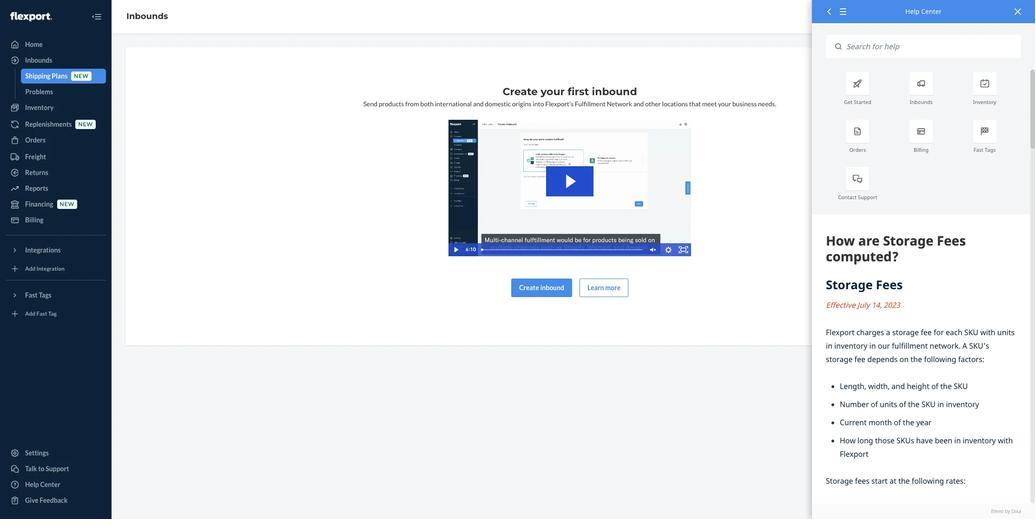 Task type: locate. For each thing, give the bounding box(es) containing it.
new down reports link
[[60, 201, 74, 208]]

your
[[541, 86, 565, 98], [718, 100, 732, 108]]

add inside the add integration link
[[25, 266, 35, 273]]

orders link
[[6, 133, 106, 148]]

1 horizontal spatial fast tags
[[974, 146, 996, 153]]

add left 'tag'
[[25, 311, 35, 318]]

2 add from the top
[[25, 311, 35, 318]]

1 vertical spatial inbounds
[[25, 56, 52, 64]]

and
[[473, 100, 484, 108], [634, 100, 644, 108]]

center inside 'link'
[[40, 481, 60, 489]]

into
[[533, 100, 544, 108]]

0 vertical spatial create
[[503, 86, 538, 98]]

1 vertical spatial tags
[[39, 292, 52, 299]]

support
[[858, 194, 878, 201], [46, 465, 69, 473]]

domestic
[[485, 100, 511, 108]]

financing
[[25, 200, 53, 208]]

2 vertical spatial inbounds
[[910, 99, 933, 106]]

0 vertical spatial your
[[541, 86, 565, 98]]

plans
[[52, 72, 68, 80]]

elevio
[[992, 509, 1004, 515]]

0 horizontal spatial tags
[[39, 292, 52, 299]]

reports link
[[6, 181, 106, 196]]

0 horizontal spatial inbound
[[541, 284, 565, 292]]

1 horizontal spatial and
[[634, 100, 644, 108]]

new
[[74, 73, 89, 80], [78, 121, 93, 128], [60, 201, 74, 208]]

1 vertical spatial your
[[718, 100, 732, 108]]

fast
[[974, 146, 984, 153], [25, 292, 38, 299], [37, 311, 47, 318]]

0 horizontal spatial fast tags
[[25, 292, 52, 299]]

problems link
[[21, 85, 106, 100]]

inbound up network
[[592, 86, 637, 98]]

1 horizontal spatial tags
[[985, 146, 996, 153]]

and left the domestic
[[473, 100, 484, 108]]

inbounds link
[[126, 11, 168, 21], [6, 53, 106, 68]]

1 vertical spatial add
[[25, 311, 35, 318]]

support inside talk to support button
[[46, 465, 69, 473]]

1 vertical spatial create
[[519, 284, 539, 292]]

center
[[922, 7, 942, 16], [40, 481, 60, 489]]

add integration link
[[6, 262, 106, 277]]

to
[[38, 465, 44, 473]]

inbound left learn
[[541, 284, 565, 292]]

tags inside 'dropdown button'
[[39, 292, 52, 299]]

inventory
[[974, 99, 997, 106], [25, 104, 54, 112]]

0 vertical spatial inbounds
[[126, 11, 168, 21]]

add fast tag link
[[6, 307, 106, 322]]

1 horizontal spatial inbounds link
[[126, 11, 168, 21]]

business
[[733, 100, 757, 108]]

1 vertical spatial support
[[46, 465, 69, 473]]

get
[[844, 99, 853, 106]]

inbounds
[[126, 11, 168, 21], [25, 56, 52, 64], [910, 99, 933, 106]]

1 vertical spatial inbounds link
[[6, 53, 106, 68]]

contact support
[[839, 194, 878, 201]]

1 horizontal spatial inbound
[[592, 86, 637, 98]]

0 vertical spatial inbounds link
[[126, 11, 168, 21]]

video thumbnail image
[[449, 120, 691, 257], [449, 120, 691, 257]]

1 horizontal spatial inbounds
[[126, 11, 168, 21]]

returns
[[25, 169, 48, 177]]

elevio by dixa
[[992, 509, 1022, 515]]

create inside button
[[519, 284, 539, 292]]

both
[[421, 100, 434, 108]]

1 vertical spatial new
[[78, 121, 93, 128]]

add
[[25, 266, 35, 273], [25, 311, 35, 318]]

other
[[645, 100, 661, 108]]

more
[[606, 284, 621, 292]]

flexport's
[[546, 100, 574, 108]]

1 vertical spatial fast
[[25, 292, 38, 299]]

new for shipping plans
[[74, 73, 89, 80]]

support down settings link
[[46, 465, 69, 473]]

0 vertical spatial new
[[74, 73, 89, 80]]

add inside add fast tag link
[[25, 311, 35, 318]]

0 horizontal spatial help center
[[25, 481, 60, 489]]

get started
[[844, 99, 872, 106]]

0 vertical spatial help
[[906, 7, 920, 16]]

0 horizontal spatial center
[[40, 481, 60, 489]]

help center up search search box
[[906, 7, 942, 16]]

shipping
[[25, 72, 51, 80]]

1 horizontal spatial support
[[858, 194, 878, 201]]

your right meet
[[718, 100, 732, 108]]

close navigation image
[[91, 11, 102, 22]]

0 horizontal spatial inventory
[[25, 104, 54, 112]]

0 vertical spatial orders
[[25, 136, 46, 144]]

billing
[[914, 146, 929, 153], [25, 216, 43, 224]]

flexport logo image
[[10, 12, 52, 21]]

help
[[906, 7, 920, 16], [25, 481, 39, 489]]

1 vertical spatial orders
[[850, 146, 866, 153]]

orders
[[25, 136, 46, 144], [850, 146, 866, 153]]

0 horizontal spatial billing
[[25, 216, 43, 224]]

video element
[[449, 120, 691, 257]]

shipping plans
[[25, 72, 68, 80]]

fast tags button
[[6, 288, 106, 303]]

0 vertical spatial add
[[25, 266, 35, 273]]

help up search search box
[[906, 7, 920, 16]]

0 vertical spatial tags
[[985, 146, 996, 153]]

1 vertical spatial help center
[[25, 481, 60, 489]]

inbound
[[592, 86, 637, 98], [541, 284, 565, 292]]

0 horizontal spatial orders
[[25, 136, 46, 144]]

your up flexport's
[[541, 86, 565, 98]]

help inside 'link'
[[25, 481, 39, 489]]

1 vertical spatial fast tags
[[25, 292, 52, 299]]

0 vertical spatial inbound
[[592, 86, 637, 98]]

new right plans
[[74, 73, 89, 80]]

support right contact
[[858, 194, 878, 201]]

learn
[[588, 284, 604, 292]]

add left integration
[[25, 266, 35, 273]]

help center link
[[6, 478, 106, 493]]

feedback
[[40, 497, 68, 505]]

needs.
[[758, 100, 777, 108]]

help center
[[906, 7, 942, 16], [25, 481, 60, 489]]

create inside the 'create your first inbound send products from both international and domestic origins into flexport's fulfillment network and other locations that meet your business needs.'
[[503, 86, 538, 98]]

1 vertical spatial inbound
[[541, 284, 565, 292]]

create for inbound
[[519, 284, 539, 292]]

help up give
[[25, 481, 39, 489]]

inbound inside the 'create your first inbound send products from both international and domestic origins into flexport's fulfillment network and other locations that meet your business needs.'
[[592, 86, 637, 98]]

2 vertical spatial new
[[60, 201, 74, 208]]

create
[[503, 86, 538, 98], [519, 284, 539, 292]]

1 add from the top
[[25, 266, 35, 273]]

0 vertical spatial billing
[[914, 146, 929, 153]]

new for replenishments
[[78, 121, 93, 128]]

learn more
[[588, 284, 621, 292]]

1 vertical spatial help
[[25, 481, 39, 489]]

0 horizontal spatial support
[[46, 465, 69, 473]]

1 horizontal spatial orders
[[850, 146, 866, 153]]

talk to support button
[[6, 462, 106, 477]]

inventory link
[[6, 100, 106, 115]]

inventory inside "link"
[[25, 104, 54, 112]]

give
[[25, 497, 38, 505]]

tags
[[985, 146, 996, 153], [39, 292, 52, 299]]

center down talk to support
[[40, 481, 60, 489]]

help center down to
[[25, 481, 60, 489]]

and left other on the right top of the page
[[634, 100, 644, 108]]

send
[[363, 100, 378, 108]]

center up search search box
[[922, 7, 942, 16]]

1 horizontal spatial center
[[922, 7, 942, 16]]

1 vertical spatial center
[[40, 481, 60, 489]]

integrations button
[[6, 243, 106, 258]]

contact
[[839, 194, 857, 201]]

0 horizontal spatial and
[[473, 100, 484, 108]]

fast tags
[[974, 146, 996, 153], [25, 292, 52, 299]]

0 horizontal spatial help
[[25, 481, 39, 489]]

new up orders link
[[78, 121, 93, 128]]

Search search field
[[842, 35, 1022, 58]]

1 horizontal spatial help center
[[906, 7, 942, 16]]



Task type: describe. For each thing, give the bounding box(es) containing it.
integration
[[37, 266, 65, 273]]

by
[[1006, 509, 1011, 515]]

integrations
[[25, 246, 61, 254]]

2 and from the left
[[634, 100, 644, 108]]

1 horizontal spatial your
[[718, 100, 732, 108]]

help center inside 'link'
[[25, 481, 60, 489]]

1 horizontal spatial inventory
[[974, 99, 997, 106]]

talk
[[25, 465, 37, 473]]

fast tags inside 'dropdown button'
[[25, 292, 52, 299]]

1 horizontal spatial billing
[[914, 146, 929, 153]]

billing link
[[6, 213, 106, 228]]

0 vertical spatial fast
[[974, 146, 984, 153]]

inbound inside create inbound button
[[541, 284, 565, 292]]

network
[[607, 100, 632, 108]]

0 vertical spatial center
[[922, 7, 942, 16]]

international
[[435, 100, 472, 108]]

0 horizontal spatial inbounds
[[25, 56, 52, 64]]

that
[[690, 100, 701, 108]]

from
[[405, 100, 419, 108]]

started
[[854, 99, 872, 106]]

talk to support
[[25, 465, 69, 473]]

problems
[[25, 88, 53, 96]]

meet
[[703, 100, 717, 108]]

origins
[[512, 100, 532, 108]]

tag
[[48, 311, 57, 318]]

dixa
[[1012, 509, 1022, 515]]

add for add integration
[[25, 266, 35, 273]]

settings
[[25, 450, 49, 458]]

give feedback button
[[6, 494, 106, 509]]

first
[[568, 86, 589, 98]]

create for your
[[503, 86, 538, 98]]

new for financing
[[60, 201, 74, 208]]

create inbound
[[519, 284, 565, 292]]

create inbound button
[[511, 279, 572, 297]]

1 and from the left
[[473, 100, 484, 108]]

fast inside 'dropdown button'
[[25, 292, 38, 299]]

fulfillment
[[575, 100, 606, 108]]

1 vertical spatial billing
[[25, 216, 43, 224]]

0 vertical spatial fast tags
[[974, 146, 996, 153]]

replenishments
[[25, 120, 72, 128]]

locations
[[662, 100, 688, 108]]

elevio by dixa link
[[826, 509, 1022, 515]]

add fast tag
[[25, 311, 57, 318]]

reports
[[25, 185, 48, 193]]

0 vertical spatial support
[[858, 194, 878, 201]]

home link
[[6, 37, 106, 52]]

1 horizontal spatial help
[[906, 7, 920, 16]]

0 vertical spatial help center
[[906, 7, 942, 16]]

freight
[[25, 153, 46, 161]]

2 vertical spatial fast
[[37, 311, 47, 318]]

learn more button
[[580, 279, 629, 297]]

0 horizontal spatial inbounds link
[[6, 53, 106, 68]]

settings link
[[6, 446, 106, 461]]

create your first inbound send products from both international and domestic origins into flexport's fulfillment network and other locations that meet your business needs.
[[363, 86, 777, 108]]

2 horizontal spatial inbounds
[[910, 99, 933, 106]]

0 horizontal spatial your
[[541, 86, 565, 98]]

add integration
[[25, 266, 65, 273]]

home
[[25, 40, 43, 48]]

give feedback
[[25, 497, 68, 505]]

add for add fast tag
[[25, 311, 35, 318]]

freight link
[[6, 150, 106, 165]]

products
[[379, 100, 404, 108]]

returns link
[[6, 166, 106, 180]]



Task type: vqa. For each thing, say whether or not it's contained in the screenshot.
this
no



